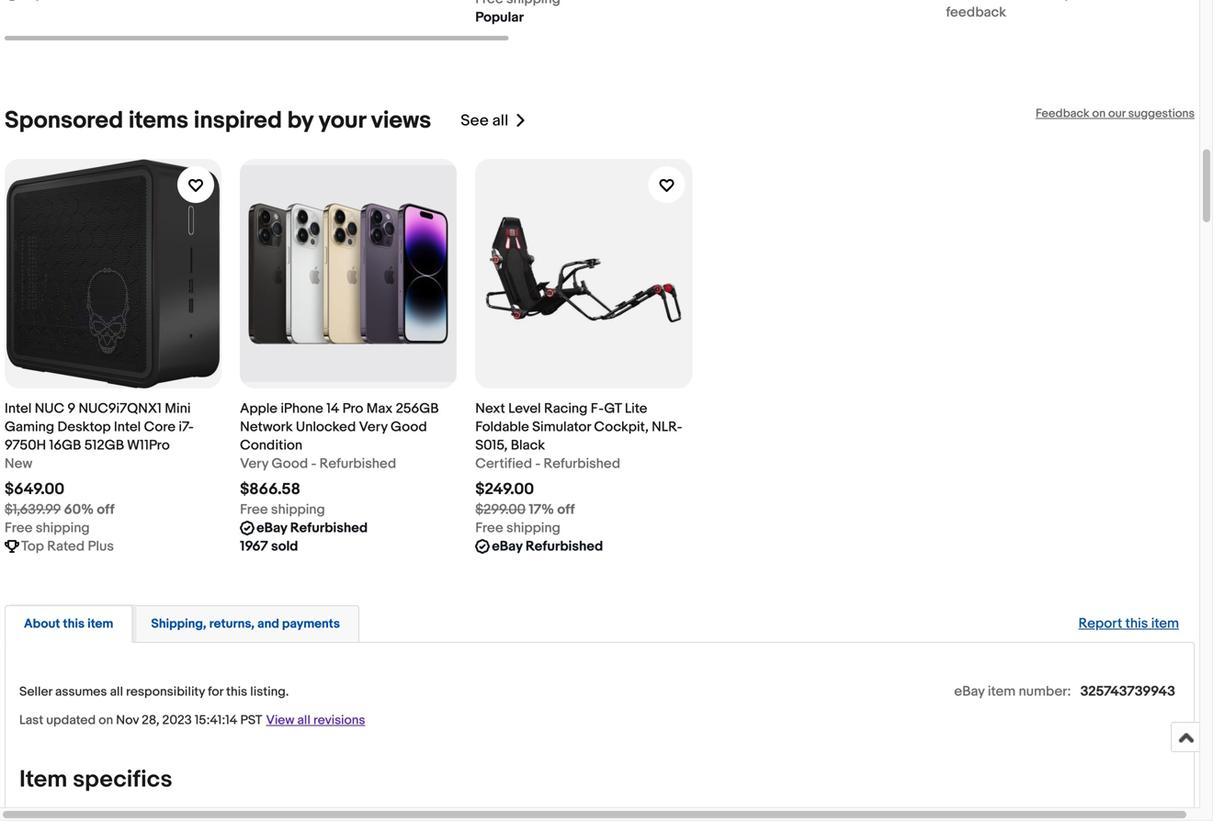 Task type: vqa. For each thing, say whether or not it's contained in the screenshot.
and
yes



Task type: describe. For each thing, give the bounding box(es) containing it.
report this item link
[[1069, 607, 1188, 641]]

popular
[[475, 9, 524, 26]]

item for about this item
[[87, 617, 113, 632]]

lite
[[625, 401, 647, 417]]

next level racing f-gt lite foldable simulator cockpit, nlr- s015, black certified - refurbished $249.00 $299.00 17% off free shipping
[[475, 401, 682, 537]]

item for report this item
[[1151, 616, 1179, 632]]

Free shipping text field
[[475, 519, 560, 538]]

Top Rated Plus text field
[[21, 538, 114, 556]]

2023
[[162, 713, 192, 729]]

325743739943
[[1080, 684, 1175, 700]]

responsibility
[[126, 685, 205, 700]]

seller assumes all responsibility for this listing.
[[19, 685, 289, 700]]

plus
[[88, 539, 114, 555]]

for
[[208, 685, 223, 700]]

Popular text field
[[475, 8, 524, 27]]

iphone
[[281, 401, 323, 417]]

9
[[67, 401, 75, 417]]

refurbished down 17%
[[526, 539, 603, 555]]

60%
[[64, 502, 94, 518]]

previous price $299.00 17% off text field
[[475, 501, 575, 519]]

seller with a 99.6% positive feedback link
[[946, 0, 1163, 22]]

- for $249.00
[[535, 456, 541, 472]]

network
[[240, 419, 293, 436]]

this for about
[[63, 617, 85, 632]]

256gb
[[396, 401, 439, 417]]

see all link
[[461, 107, 527, 135]]

sold
[[271, 539, 298, 555]]

condition
[[240, 437, 302, 454]]

rated
[[47, 539, 85, 555]]

about this item
[[24, 617, 113, 632]]

about this item button
[[24, 616, 113, 633]]

feedback on our suggestions link
[[1036, 107, 1195, 121]]

listing.
[[250, 685, 289, 700]]

free inside apple iphone 14 pro max 256gb network unlocked very good condition very good - refurbished $866.58 free shipping
[[240, 502, 268, 518]]

free inside intel nuc 9 nuc9i7qnx1 mini gaming desktop intel core i7- 9750h 16gb 512gb w11pro new $649.00 $1,639.99 60% off free shipping
[[5, 520, 33, 537]]

1 horizontal spatial item
[[988, 684, 1016, 700]]

feedback on our suggestions
[[1036, 107, 1195, 121]]

this for report
[[1125, 616, 1148, 632]]

0 horizontal spatial free shipping text field
[[5, 519, 90, 538]]

apple
[[240, 401, 277, 417]]

off inside next level racing f-gt lite foldable simulator cockpit, nlr- s015, black certified - refurbished $249.00 $299.00 17% off free shipping
[[557, 502, 575, 518]]

cockpit,
[[594, 419, 649, 436]]

shipping inside next level racing f-gt lite foldable simulator cockpit, nlr- s015, black certified - refurbished $249.00 $299.00 17% off free shipping
[[506, 520, 560, 537]]

ebay refurbished for the right ebay refurbished text field
[[492, 539, 603, 555]]

- for $866.58
[[311, 456, 316, 472]]

15:41:14
[[195, 713, 237, 729]]

1967 sold text field
[[240, 538, 298, 556]]

1 horizontal spatial very
[[359, 419, 387, 436]]

ebay for the right ebay refurbished text field
[[492, 539, 523, 555]]

1 vertical spatial intel
[[114, 419, 141, 436]]

our
[[1108, 107, 1125, 121]]

shipping inside apple iphone 14 pro max 256gb network unlocked very good condition very good - refurbished $866.58 free shipping
[[271, 502, 325, 518]]

next
[[475, 401, 505, 417]]

1 vertical spatial on
[[99, 713, 113, 729]]

by
[[287, 107, 313, 135]]

$1,639.99
[[5, 502, 61, 518]]

last updated on nov 28, 2023 15:41:14 pst view all revisions
[[19, 713, 365, 729]]

sponsored
[[5, 107, 123, 135]]

report
[[1079, 616, 1122, 632]]

new
[[5, 456, 32, 472]]

gaming
[[5, 419, 54, 436]]

revisions
[[313, 713, 365, 729]]

nuc9i7qnx1
[[79, 401, 162, 417]]

sponsored items inspired by your views
[[5, 107, 431, 135]]

0 vertical spatial on
[[1092, 107, 1106, 121]]

gt
[[604, 401, 622, 417]]

returns,
[[209, 617, 254, 632]]

see
[[461, 111, 489, 131]]

suggestions
[[1128, 107, 1195, 121]]

$866.58 text field
[[240, 480, 300, 499]]

previous price $1,639.99 60% off text field
[[5, 501, 115, 519]]

desktop
[[57, 419, 111, 436]]

$249.00
[[475, 480, 534, 499]]

2 vertical spatial ebay
[[954, 684, 985, 700]]

$866.58
[[240, 480, 300, 499]]

Seller with a 99.6% positive feedback text field
[[946, 0, 1163, 22]]

popular link
[[475, 0, 692, 27]]

payments
[[282, 617, 340, 632]]

certified
[[475, 456, 532, 472]]

$299.00
[[475, 502, 526, 518]]

1 vertical spatial all
[[110, 685, 123, 700]]

$649.00
[[5, 480, 65, 499]]

pst
[[240, 713, 262, 729]]

Very Good - Refurbished text field
[[240, 455, 396, 473]]

shipping,
[[151, 617, 206, 632]]



Task type: locate. For each thing, give the bounding box(es) containing it.
with
[[985, 0, 1010, 2]]

seller up the last
[[19, 685, 52, 700]]

item right report
[[1151, 616, 1179, 632]]

- down unlocked
[[311, 456, 316, 472]]

apple iphone 14 pro max 256gb network unlocked very good condition very good - refurbished $866.58 free shipping
[[240, 401, 439, 518]]

free down $299.00
[[475, 520, 503, 537]]

0 horizontal spatial shipping
[[36, 520, 90, 537]]

item inside button
[[87, 617, 113, 632]]

shipping, returns, and payments button
[[151, 616, 340, 633]]

tab list containing about this item
[[5, 602, 1195, 643]]

top rated plus
[[21, 539, 114, 555]]

f-
[[591, 401, 604, 417]]

seller inside seller with a 99.6% positive feedback
[[946, 0, 982, 2]]

free shipping text field down $1,639.99
[[5, 519, 90, 538]]

1 - from the left
[[311, 456, 316, 472]]

- down black
[[535, 456, 541, 472]]

level
[[508, 401, 541, 417]]

0 horizontal spatial ebay refurbished text field
[[256, 519, 368, 538]]

refurbished inside next level racing f-gt lite foldable simulator cockpit, nlr- s015, black certified - refurbished $249.00 $299.00 17% off free shipping
[[544, 456, 620, 472]]

items
[[128, 107, 188, 135]]

shipping
[[271, 502, 325, 518], [36, 520, 90, 537], [506, 520, 560, 537]]

free inside next level racing f-gt lite foldable simulator cockpit, nlr- s015, black certified - refurbished $249.00 $299.00 17% off free shipping
[[475, 520, 503, 537]]

None text field
[[21, 0, 114, 3], [475, 0, 560, 8], [1181, 0, 1213, 3], [21, 0, 114, 3], [475, 0, 560, 8], [1181, 0, 1213, 3]]

1 horizontal spatial free
[[240, 502, 268, 518]]

1 horizontal spatial ebay
[[492, 539, 523, 555]]

2 horizontal spatial shipping
[[506, 520, 560, 537]]

0 horizontal spatial seller
[[19, 685, 52, 700]]

1 horizontal spatial good
[[391, 419, 427, 436]]

1 off from the left
[[97, 502, 115, 518]]

0 horizontal spatial good
[[272, 456, 308, 472]]

Certified - Refurbished text field
[[475, 455, 620, 473]]

Free shipping text field
[[240, 501, 325, 519], [5, 519, 90, 538]]

item right about
[[87, 617, 113, 632]]

refurbished down "simulator"
[[544, 456, 620, 472]]

ebay for the left ebay refurbished text field
[[256, 520, 287, 537]]

- inside apple iphone 14 pro max 256gb network unlocked very good condition very good - refurbished $866.58 free shipping
[[311, 456, 316, 472]]

1 horizontal spatial -
[[535, 456, 541, 472]]

nov
[[116, 713, 139, 729]]

off right 60%
[[97, 502, 115, 518]]

1 vertical spatial very
[[240, 456, 268, 472]]

seller up feedback
[[946, 0, 982, 2]]

specifics
[[73, 766, 172, 794]]

good down the condition
[[272, 456, 308, 472]]

0 horizontal spatial off
[[97, 502, 115, 518]]

intel down nuc9i7qnx1
[[114, 419, 141, 436]]

99.6%
[[1024, 0, 1062, 2]]

seller for seller assumes all responsibility for this listing.
[[19, 685, 52, 700]]

on
[[1092, 107, 1106, 121], [99, 713, 113, 729]]

1 horizontal spatial shipping
[[271, 502, 325, 518]]

top
[[21, 539, 44, 555]]

views
[[371, 107, 431, 135]]

view all revisions link
[[262, 712, 365, 729]]

2 horizontal spatial all
[[492, 111, 508, 131]]

0 horizontal spatial ebay
[[256, 520, 287, 537]]

shipping, returns, and payments
[[151, 617, 340, 632]]

see all
[[461, 111, 508, 131]]

free shipping text field down $866.58
[[240, 501, 325, 519]]

item specifics
[[19, 766, 172, 794]]

14
[[326, 401, 339, 417]]

2 - from the left
[[535, 456, 541, 472]]

refurbished up the sold
[[290, 520, 368, 537]]

0 vertical spatial ebay refurbished
[[256, 520, 368, 537]]

all right the view
[[297, 713, 310, 729]]

on left nov
[[99, 713, 113, 729]]

ebay refurbished text field up the sold
[[256, 519, 368, 538]]

1 horizontal spatial ebay refurbished text field
[[492, 538, 603, 556]]

0 vertical spatial seller
[[946, 0, 982, 2]]

1 horizontal spatial free shipping text field
[[240, 501, 325, 519]]

0 vertical spatial ebay
[[256, 520, 287, 537]]

28,
[[142, 713, 159, 729]]

16gb 512gb w11pro
[[49, 437, 170, 454]]

off right 17%
[[557, 502, 575, 518]]

item left number: in the right of the page
[[988, 684, 1016, 700]]

ebay refurbished down free shipping text field
[[492, 539, 603, 555]]

0 vertical spatial all
[[492, 111, 508, 131]]

view
[[266, 713, 294, 729]]

all right see
[[492, 111, 508, 131]]

ebay left number: in the right of the page
[[954, 684, 985, 700]]

this right report
[[1125, 616, 1148, 632]]

item
[[19, 766, 67, 794]]

- inside next level racing f-gt lite foldable simulator cockpit, nlr- s015, black certified - refurbished $249.00 $299.00 17% off free shipping
[[535, 456, 541, 472]]

report this item
[[1079, 616, 1179, 632]]

1 vertical spatial good
[[272, 456, 308, 472]]

seller
[[946, 0, 982, 2], [19, 685, 52, 700]]

free down $866.58
[[240, 502, 268, 518]]

this inside report this item 'link'
[[1125, 616, 1148, 632]]

refurbished inside apple iphone 14 pro max 256gb network unlocked very good condition very good - refurbished $866.58 free shipping
[[320, 456, 396, 472]]

1 horizontal spatial ebay refurbished
[[492, 539, 603, 555]]

ebay
[[256, 520, 287, 537], [492, 539, 523, 555], [954, 684, 985, 700]]

seller with a 99.6% positive feedback
[[946, 0, 1118, 21]]

intel
[[5, 401, 32, 417], [114, 419, 141, 436]]

max
[[366, 401, 393, 417]]

very down the condition
[[240, 456, 268, 472]]

-
[[311, 456, 316, 472], [535, 456, 541, 472]]

0 horizontal spatial all
[[110, 685, 123, 700]]

0 vertical spatial good
[[391, 419, 427, 436]]

shipping down $866.58
[[271, 502, 325, 518]]

2 off from the left
[[557, 502, 575, 518]]

intel up gaming
[[5, 401, 32, 417]]

1 vertical spatial seller
[[19, 685, 52, 700]]

0 horizontal spatial very
[[240, 456, 268, 472]]

0 horizontal spatial item
[[87, 617, 113, 632]]

free up the top at bottom
[[5, 520, 33, 537]]

0 vertical spatial very
[[359, 419, 387, 436]]

0 vertical spatial intel
[[5, 401, 32, 417]]

number:
[[1019, 684, 1071, 700]]

racing
[[544, 401, 588, 417]]

New text field
[[5, 455, 32, 473]]

good
[[391, 419, 427, 436], [272, 456, 308, 472]]

0 horizontal spatial intel
[[5, 401, 32, 417]]

item
[[1151, 616, 1179, 632], [87, 617, 113, 632], [988, 684, 1016, 700]]

$249.00 text field
[[475, 480, 534, 499]]

mini
[[165, 401, 191, 417]]

ebay down free shipping text field
[[492, 539, 523, 555]]

1 horizontal spatial this
[[226, 685, 247, 700]]

ebay refurbished for the left ebay refurbished text field
[[256, 520, 368, 537]]

s015,
[[475, 437, 508, 454]]

inspired
[[194, 107, 282, 135]]

shipping inside intel nuc 9 nuc9i7qnx1 mini gaming desktop intel core i7- 9750h 16gb 512gb w11pro new $649.00 $1,639.99 60% off free shipping
[[36, 520, 90, 537]]

good down the 256gb
[[391, 419, 427, 436]]

unlocked
[[296, 419, 356, 436]]

1967 sold
[[240, 539, 298, 555]]

shipping down 17%
[[506, 520, 560, 537]]

2 horizontal spatial item
[[1151, 616, 1179, 632]]

0 horizontal spatial free
[[5, 520, 33, 537]]

refurbished down unlocked
[[320, 456, 396, 472]]

this
[[1125, 616, 1148, 632], [63, 617, 85, 632], [226, 685, 247, 700]]

very down max
[[359, 419, 387, 436]]

positive
[[1065, 0, 1115, 2]]

feedback
[[1036, 107, 1090, 121]]

tab list
[[5, 602, 1195, 643]]

eBay Refurbished text field
[[256, 519, 368, 538], [492, 538, 603, 556]]

seller for seller with a 99.6% positive feedback
[[946, 0, 982, 2]]

1 horizontal spatial all
[[297, 713, 310, 729]]

all up nov
[[110, 685, 123, 700]]

See all text field
[[461, 111, 508, 131]]

17%
[[529, 502, 554, 518]]

foldable
[[475, 419, 529, 436]]

off
[[97, 502, 115, 518], [557, 502, 575, 518]]

feedback
[[946, 4, 1006, 21]]

ebay refurbished text field down 17%
[[492, 538, 603, 556]]

core
[[144, 419, 176, 436]]

assumes
[[55, 685, 107, 700]]

updated
[[46, 713, 96, 729]]

this right about
[[63, 617, 85, 632]]

ebay refurbished up the sold
[[256, 520, 368, 537]]

ebay refurbished
[[256, 520, 368, 537], [492, 539, 603, 555]]

pro
[[342, 401, 363, 417]]

a
[[1013, 0, 1021, 2]]

2 horizontal spatial this
[[1125, 616, 1148, 632]]

simulator
[[532, 419, 591, 436]]

very
[[359, 419, 387, 436], [240, 456, 268, 472]]

ebay up 1967 sold text field
[[256, 520, 287, 537]]

nuc
[[35, 401, 64, 417]]

i7-
[[179, 419, 194, 436]]

on left our
[[1092, 107, 1106, 121]]

1967
[[240, 539, 268, 555]]

0 horizontal spatial -
[[311, 456, 316, 472]]

1 horizontal spatial off
[[557, 502, 575, 518]]

1 vertical spatial ebay
[[492, 539, 523, 555]]

intel nuc 9 nuc9i7qnx1 mini gaming desktop intel core i7- 9750h 16gb 512gb w11pro new $649.00 $1,639.99 60% off free shipping
[[5, 401, 194, 537]]

and
[[257, 617, 279, 632]]

2 horizontal spatial ebay
[[954, 684, 985, 700]]

9750h
[[5, 437, 46, 454]]

your
[[318, 107, 366, 135]]

this right the for
[[226, 685, 247, 700]]

1 horizontal spatial seller
[[946, 0, 982, 2]]

2 horizontal spatial free
[[475, 520, 503, 537]]

1 horizontal spatial on
[[1092, 107, 1106, 121]]

2 vertical spatial all
[[297, 713, 310, 729]]

1 horizontal spatial intel
[[114, 419, 141, 436]]

off inside intel nuc 9 nuc9i7qnx1 mini gaming desktop intel core i7- 9750h 16gb 512gb w11pro new $649.00 $1,639.99 60% off free shipping
[[97, 502, 115, 518]]

black
[[511, 437, 545, 454]]

1 vertical spatial ebay refurbished
[[492, 539, 603, 555]]

0 horizontal spatial ebay refurbished
[[256, 520, 368, 537]]

shipping down previous price $1,639.99 60% off text box
[[36, 520, 90, 537]]

nlr-
[[652, 419, 682, 436]]

0 horizontal spatial on
[[99, 713, 113, 729]]

item inside 'link'
[[1151, 616, 1179, 632]]

this inside about this item button
[[63, 617, 85, 632]]

about
[[24, 617, 60, 632]]

all
[[492, 111, 508, 131], [110, 685, 123, 700], [297, 713, 310, 729]]

$649.00 text field
[[5, 480, 65, 499]]

0 horizontal spatial this
[[63, 617, 85, 632]]

ebay item number: 325743739943
[[954, 684, 1175, 700]]



